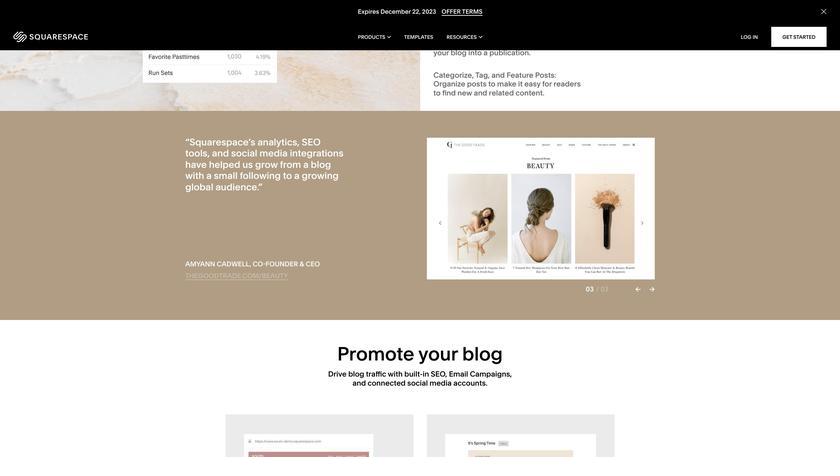 Task type: locate. For each thing, give the bounding box(es) containing it.
tools,
[[185, 148, 210, 159]]

a
[[512, 40, 516, 49], [484, 48, 488, 58], [304, 159, 309, 170], [207, 170, 212, 182], [295, 170, 300, 182]]

2 vertical spatial with
[[388, 370, 403, 379]]

get started link
[[772, 27, 828, 47]]

&
[[300, 261, 304, 269]]

media right in
[[430, 379, 452, 388]]

from
[[280, 159, 301, 170]]

a right into
[[484, 48, 488, 58]]

← button
[[636, 286, 642, 294]]

03 left /
[[586, 286, 594, 294]]

posts
[[446, 40, 466, 49], [468, 80, 487, 89]]

1 horizontal spatial posts
[[468, 80, 487, 89]]

with left built-
[[388, 370, 403, 379]]

global
[[185, 182, 214, 193]]

the good trade beauty blog's site preview image
[[427, 138, 655, 280]]

into
[[469, 48, 482, 58]]

related
[[489, 88, 514, 98]]

and left 'traffic'
[[353, 379, 366, 388]]

0 horizontal spatial with
[[185, 170, 204, 182]]

blog down resources
[[451, 48, 467, 58]]

blog right drive
[[349, 370, 365, 379]]

1 horizontal spatial 03
[[601, 286, 609, 294]]

03
[[586, 286, 594, 294], [601, 286, 609, 294]]

amyann cadwell, co-founder & ceo
[[185, 261, 320, 269]]

squarespace logo image
[[13, 32, 88, 42]]

with up publication. at the top of the page
[[496, 31, 510, 40]]

categorize,
[[434, 71, 474, 80]]

1 vertical spatial posts
[[468, 80, 487, 89]]

0 horizontal spatial social
[[231, 148, 258, 159]]

expires
[[358, 8, 379, 16]]

posts right set at the right top
[[446, 40, 466, 49]]

to right 'grow' on the left top
[[283, 170, 292, 182]]

posts left related
[[468, 80, 487, 89]]

your up seo,
[[419, 343, 458, 366]]

accounts.
[[454, 379, 488, 388]]

december
[[381, 8, 411, 16]]

and
[[593, 31, 606, 40], [492, 71, 505, 80], [474, 88, 488, 98], [212, 148, 229, 159], [353, 379, 366, 388]]

drive
[[328, 370, 347, 379]]

0 vertical spatial with
[[496, 31, 510, 40]]

with inside "squarespace's analytics, seo tools, and social media integrations have helped us grow from a blog with a small following to a growing global audience."
[[185, 170, 204, 182]]

2023
[[422, 8, 436, 16]]

and right permissions
[[593, 31, 606, 40]]

easy
[[525, 80, 541, 89]]

and right tools,
[[212, 148, 229, 159]]

social
[[231, 148, 258, 159], [408, 379, 428, 388]]

seo,
[[431, 370, 448, 379]]

to
[[468, 40, 475, 49], [571, 40, 578, 49], [489, 80, 496, 89], [434, 88, 441, 98], [283, 170, 292, 182]]

small
[[214, 170, 238, 182]]

and inside "squarespace's analytics, seo tools, and social media integrations have helped us grow from a blog with a small following to a growing global audience."
[[212, 148, 229, 159]]

0 vertical spatial media
[[260, 148, 288, 159]]

media up following
[[260, 148, 288, 159]]

blog inside "squarespace's analytics, seo tools, and social media integrations have helped us grow from a blog with a small following to a growing global audience."
[[311, 159, 331, 170]]

helped
[[209, 159, 241, 170]]

find
[[443, 88, 456, 98]]

and inside add contributors with individual permissions and set posts to go live on a particular date to turn your blog into a publication.
[[593, 31, 606, 40]]

thegoodtrade.com/beauty
[[185, 272, 288, 280]]

2 horizontal spatial with
[[496, 31, 510, 40]]

seo ui image
[[226, 415, 414, 458]]

amyann
[[185, 261, 215, 269]]

drive blog traffic with built-in seo, email campaigns, and connected social media accounts.
[[328, 370, 512, 388]]

1 horizontal spatial media
[[430, 379, 452, 388]]

a left growing
[[295, 170, 300, 182]]

posts:
[[536, 71, 557, 80]]

your down add
[[434, 48, 449, 58]]

with
[[496, 31, 510, 40], [185, 170, 204, 182], [388, 370, 403, 379]]

email design image
[[427, 415, 615, 458]]

your
[[434, 48, 449, 58], [419, 343, 458, 366]]

beach sand background image
[[0, 0, 420, 111]]

posts inside categorize, tag, and feature posts: organize posts to make it easy for readers to find new and  related content.
[[468, 80, 487, 89]]

with down tools,
[[185, 170, 204, 182]]

0 horizontal spatial 03
[[586, 286, 594, 294]]

03 right /
[[601, 286, 609, 294]]

go
[[476, 40, 486, 49]]

email
[[449, 370, 469, 379]]

1 vertical spatial with
[[185, 170, 204, 182]]

0 horizontal spatial posts
[[446, 40, 466, 49]]

ceo
[[306, 261, 320, 269]]

1 horizontal spatial with
[[388, 370, 403, 379]]

/
[[597, 286, 600, 294]]

0 vertical spatial posts
[[446, 40, 466, 49]]

to inside "squarespace's analytics, seo tools, and social media integrations have helped us grow from a blog with a small following to a growing global audience."
[[283, 170, 292, 182]]

1 vertical spatial media
[[430, 379, 452, 388]]

"squarespace's analytics, seo tools, and social media integrations have helped us grow from a blog with a small following to a growing global audience."
[[185, 136, 344, 193]]

media
[[260, 148, 288, 159], [430, 379, 452, 388]]

→
[[650, 286, 655, 294]]

22,
[[412, 8, 421, 16]]

0 vertical spatial social
[[231, 148, 258, 159]]

blog down seo
[[311, 159, 331, 170]]

0 vertical spatial your
[[434, 48, 449, 58]]

live
[[488, 40, 500, 49]]

tag,
[[476, 71, 490, 80]]

"squarespace's
[[185, 136, 256, 148]]

1 vertical spatial social
[[408, 379, 428, 388]]

turn
[[580, 40, 594, 49]]

built-
[[405, 370, 423, 379]]

media inside "squarespace's analytics, seo tools, and social media integrations have helped us grow from a blog with a small following to a growing global audience."
[[260, 148, 288, 159]]

add contributors with individual permissions and set posts to go live on a particular date to turn your blog into a publication.
[[434, 31, 606, 58]]

1 horizontal spatial social
[[408, 379, 428, 388]]

it
[[519, 80, 523, 89]]

and right tag,
[[492, 71, 505, 80]]

1 03 from the left
[[586, 286, 594, 294]]

set
[[434, 40, 445, 49]]

templates
[[405, 34, 434, 40]]

content.
[[516, 88, 545, 98]]

0 horizontal spatial media
[[260, 148, 288, 159]]

new
[[458, 88, 473, 98]]



Task type: vqa. For each thing, say whether or not it's contained in the screenshot.
→ on the bottom right
yes



Task type: describe. For each thing, give the bounding box(es) containing it.
in
[[423, 370, 430, 379]]

products button
[[358, 23, 391, 50]]

a left small
[[207, 170, 212, 182]]

connected
[[368, 379, 406, 388]]

permissions
[[548, 31, 591, 40]]

to left make
[[489, 80, 496, 89]]

03 / 03
[[586, 286, 609, 294]]

promote your blog
[[338, 343, 503, 366]]

following
[[240, 170, 281, 182]]

your inside add contributors with individual permissions and set posts to go live on a particular date to turn your blog into a publication.
[[434, 48, 449, 58]]

integrations
[[290, 148, 344, 159]]

blog inside drive blog traffic with built-in seo, email campaigns, and connected social media accounts.
[[349, 370, 365, 379]]

thegoodtrade.com/beauty link
[[185, 272, 288, 281]]

social inside drive blog traffic with built-in seo, email campaigns, and connected social media accounts.
[[408, 379, 428, 388]]

contributors
[[450, 31, 494, 40]]

readers
[[554, 80, 581, 89]]

offer
[[442, 8, 461, 16]]

with inside drive blog traffic with built-in seo, email campaigns, and connected social media accounts.
[[388, 370, 403, 379]]

on
[[501, 40, 510, 49]]

log
[[742, 34, 752, 40]]

1 vertical spatial your
[[419, 343, 458, 366]]

to left 'find'
[[434, 88, 441, 98]]

publication.
[[490, 48, 531, 58]]

log             in link
[[742, 34, 759, 40]]

←
[[636, 286, 642, 294]]

grow
[[255, 159, 278, 170]]

a right from
[[304, 159, 309, 170]]

offer terms link
[[442, 8, 483, 16]]

resources button
[[447, 23, 483, 50]]

campaigns,
[[470, 370, 512, 379]]

organize
[[434, 80, 466, 89]]

started
[[794, 34, 816, 40]]

social inside "squarespace's analytics, seo tools, and social media integrations have helped us grow from a blog with a small following to a growing global audience."
[[231, 148, 258, 159]]

co-
[[253, 261, 266, 269]]

expires december 22, 2023
[[358, 8, 436, 16]]

add
[[434, 31, 449, 40]]

for
[[543, 80, 552, 89]]

squarespace logo link
[[13, 32, 176, 42]]

particular
[[518, 40, 552, 49]]

traffic
[[366, 370, 387, 379]]

in
[[753, 34, 759, 40]]

templates link
[[405, 23, 434, 50]]

have
[[185, 159, 207, 170]]

terms
[[462, 8, 483, 16]]

get started
[[783, 34, 816, 40]]

feature
[[507, 71, 534, 80]]

categorize, tag, and feature posts: organize posts to make it easy for readers to find new and  related content.
[[434, 71, 581, 98]]

growing
[[302, 170, 339, 182]]

to left the turn
[[571, 40, 578, 49]]

analytics,
[[258, 136, 300, 148]]

us
[[243, 159, 253, 170]]

to left go
[[468, 40, 475, 49]]

make
[[498, 80, 517, 89]]

and inside drive blog traffic with built-in seo, email campaigns, and connected social media accounts.
[[353, 379, 366, 388]]

date
[[553, 40, 569, 49]]

with inside add contributors with individual permissions and set posts to go live on a particular date to turn your blog into a publication.
[[496, 31, 510, 40]]

log             in
[[742, 34, 759, 40]]

posts inside add contributors with individual permissions and set posts to go live on a particular date to turn your blog into a publication.
[[446, 40, 466, 49]]

blog inside add contributors with individual permissions and set posts to go live on a particular date to turn your blog into a publication.
[[451, 48, 467, 58]]

seo
[[302, 136, 321, 148]]

get
[[783, 34, 793, 40]]

and right new
[[474, 88, 488, 98]]

offer terms
[[442, 8, 483, 16]]

→ button
[[650, 286, 655, 294]]

resources
[[447, 34, 477, 40]]

cadwell,
[[217, 261, 251, 269]]

2 03 from the left
[[601, 286, 609, 294]]

track analytics image
[[143, 0, 277, 83]]

media inside drive blog traffic with built-in seo, email campaigns, and connected social media accounts.
[[430, 379, 452, 388]]

a right on
[[512, 40, 516, 49]]

founder
[[266, 261, 298, 269]]

products
[[358, 34, 386, 40]]

audience."
[[216, 182, 263, 193]]

blog up 'campaigns,'
[[463, 343, 503, 366]]

individual
[[512, 31, 546, 40]]

promote
[[338, 343, 415, 366]]



